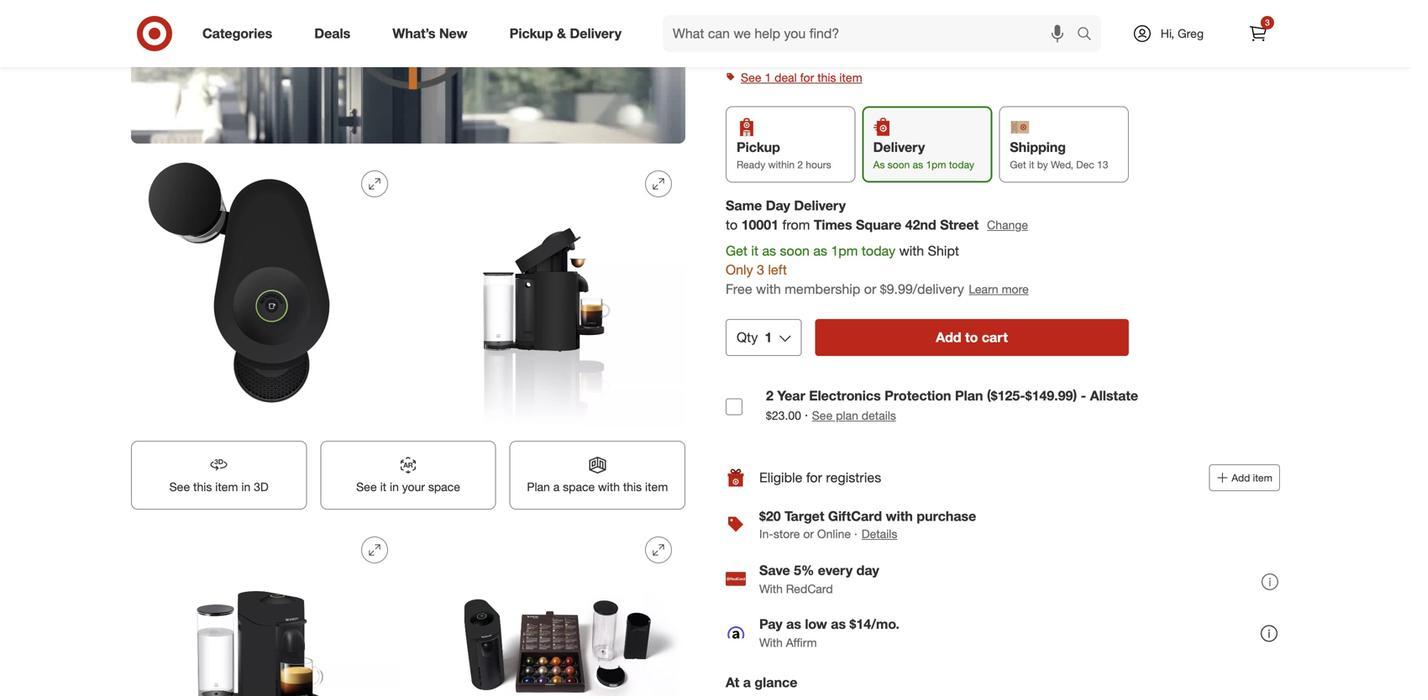 Task type: vqa. For each thing, say whether or not it's contained in the screenshot.
%
yes



Task type: locate. For each thing, give the bounding box(es) containing it.
0 horizontal spatial get
[[726, 243, 748, 259]]

as right low
[[831, 616, 846, 632]]

0 vertical spatial for
[[800, 70, 814, 85]]

plan inside 2 year electronics protection plan ($125-$149.99) - allstate $23.00 · see plan details
[[955, 388, 983, 404]]

2 left year
[[766, 388, 774, 404]]

·
[[805, 407, 808, 423]]

$
[[777, 29, 782, 42]]

in left the 3d at the left of page
[[241, 480, 251, 495]]

online
[[817, 526, 851, 541]]

5%
[[794, 562, 814, 579]]

for inside see 1 deal for this item link
[[800, 70, 814, 85]]

25
[[812, 29, 824, 42]]

1 vertical spatial plan
[[527, 480, 550, 495]]

0 vertical spatial soon
[[888, 158, 910, 171]]

it inside get it as soon as 1pm today with shipt only 3 left free with membership or $9.99/delivery learn more
[[751, 243, 759, 259]]

2 year electronics protection plan ($125-$149.99) - allstate $23.00 · see plan details
[[766, 388, 1139, 423]]

more
[[1002, 282, 1029, 297]]

shipping get it by wed, dec 13
[[1010, 139, 1109, 171]]

1 horizontal spatial soon
[[888, 158, 910, 171]]

it left by
[[1029, 158, 1035, 171]]

1 vertical spatial today
[[862, 243, 896, 259]]

1 vertical spatial delivery
[[873, 139, 925, 155]]

to down 'same'
[[726, 217, 738, 233]]

add
[[936, 329, 962, 346], [1232, 471, 1250, 484]]

0 horizontal spatial to
[[726, 217, 738, 233]]

1 in from the left
[[241, 480, 251, 495]]

1 horizontal spatial 2
[[798, 158, 803, 171]]

1 horizontal spatial to
[[965, 329, 978, 346]]

1 horizontal spatial or
[[864, 281, 876, 297]]

eligible for registries
[[759, 469, 881, 486]]

add for add item
[[1232, 471, 1250, 484]]

2 with from the top
[[759, 635, 783, 650]]

2 horizontal spatial delivery
[[873, 139, 925, 155]]

see inside button
[[356, 480, 377, 495]]

0 horizontal spatial today
[[862, 243, 896, 259]]

delivery inside 'pickup & delivery' link
[[570, 25, 622, 42]]

1 vertical spatial or
[[803, 526, 814, 541]]

street
[[940, 217, 979, 233]]

pay as low as $14/mo. with affirm
[[759, 616, 900, 650]]

0 vertical spatial pickup
[[510, 25, 553, 42]]

1 vertical spatial 3
[[757, 262, 764, 278]]

it up 'only'
[[751, 243, 759, 259]]

day
[[857, 562, 879, 579]]

square
[[856, 217, 902, 233]]

0 horizontal spatial plan
[[527, 480, 550, 495]]

get left by
[[1010, 158, 1026, 171]]

0 vertical spatial today
[[949, 158, 975, 171]]

0 vertical spatial delivery
[[570, 25, 622, 42]]

deals
[[314, 25, 351, 42]]

get inside get it as soon as 1pm today with shipt only 3 left free with membership or $9.99/delivery learn more
[[726, 243, 748, 259]]

with down pay
[[759, 635, 783, 650]]

0 vertical spatial with
[[759, 582, 783, 596]]

redcard
[[786, 582, 833, 596]]

$20 target giftcard with purchase in-store or online ∙ details
[[759, 508, 976, 541]]

as
[[913, 158, 923, 171], [762, 243, 776, 259], [814, 243, 827, 259], [786, 616, 801, 632], [831, 616, 846, 632]]

2 horizontal spatial it
[[1029, 158, 1035, 171]]

year
[[777, 388, 806, 404]]

glance
[[755, 674, 798, 691]]

1 vertical spatial 2
[[766, 388, 774, 404]]

delivery as soon as 1pm today
[[873, 139, 975, 171]]

add item button
[[1209, 464, 1280, 491]]

0 vertical spatial 1pm
[[926, 158, 946, 171]]

2 vertical spatial delivery
[[794, 198, 846, 214]]

plan
[[836, 408, 859, 423]]

1 vertical spatial 1
[[765, 329, 772, 346]]

delivery right &
[[570, 25, 622, 42]]

1 space from the left
[[428, 480, 460, 495]]

1 horizontal spatial get
[[1010, 158, 1026, 171]]

today up "street"
[[949, 158, 975, 171]]

this
[[818, 70, 836, 85], [193, 480, 212, 495], [623, 480, 642, 495]]

a inside button
[[553, 480, 560, 495]]

to 10001
[[726, 217, 779, 233]]

plan inside plan a space with this item button
[[527, 480, 550, 495]]

2 in from the left
[[390, 480, 399, 495]]

1 horizontal spatial delivery
[[794, 198, 846, 214]]

soon right as on the top right of the page
[[888, 158, 910, 171]]

1 vertical spatial with
[[759, 635, 783, 650]]

with
[[899, 243, 924, 259], [756, 281, 781, 297], [598, 480, 620, 495], [886, 508, 913, 524]]

with inside 'pay as low as $14/mo. with affirm'
[[759, 635, 783, 650]]

0 horizontal spatial 2
[[766, 388, 774, 404]]

13
[[1097, 158, 1109, 171]]

dec
[[1076, 158, 1095, 171]]

delivery up as on the top right of the page
[[873, 139, 925, 155]]

%
[[824, 29, 833, 42]]

plan a space with this item button
[[510, 441, 686, 510]]

pickup left &
[[510, 25, 553, 42]]

2 space from the left
[[563, 480, 595, 495]]

3
[[1265, 17, 1270, 28], [757, 262, 764, 278]]

or down target
[[803, 526, 814, 541]]

0 vertical spatial to
[[726, 217, 738, 233]]

allstate
[[1090, 388, 1139, 404]]

see 1 deal for this item
[[741, 70, 862, 85]]

by
[[1037, 158, 1048, 171]]

1 with from the top
[[759, 582, 783, 596]]

as right as on the top right of the page
[[913, 158, 923, 171]]

protection
[[885, 388, 951, 404]]

2 inside pickup ready within 2 hours
[[798, 158, 803, 171]]

1 vertical spatial 1pm
[[831, 243, 858, 259]]

What can we help you find? suggestions appear below search field
[[663, 15, 1081, 52]]

hi, greg
[[1161, 26, 1204, 41]]

it
[[1029, 158, 1035, 171], [751, 243, 759, 259], [380, 480, 387, 495]]

0 vertical spatial add
[[936, 329, 962, 346]]

1pm right as on the top right of the page
[[926, 158, 946, 171]]

0 vertical spatial 3
[[1265, 17, 1270, 28]]

3 inside get it as soon as 1pm today with shipt only 3 left free with membership or $9.99/delivery learn more
[[757, 262, 764, 278]]

in left your at the bottom of the page
[[390, 480, 399, 495]]

pickup inside pickup ready within 2 hours
[[737, 139, 780, 155]]

see right ·
[[812, 408, 833, 423]]

1 vertical spatial soon
[[780, 243, 810, 259]]

1 horizontal spatial space
[[563, 480, 595, 495]]

soon
[[888, 158, 910, 171], [780, 243, 810, 259]]

0 vertical spatial or
[[864, 281, 876, 297]]

-
[[1081, 388, 1086, 404]]

0 vertical spatial plan
[[955, 388, 983, 404]]

2
[[798, 158, 803, 171], [766, 388, 774, 404]]

to inside button
[[965, 329, 978, 346]]

2 1 from the top
[[765, 329, 772, 346]]

hours
[[806, 158, 831, 171]]

it left your at the bottom of the page
[[380, 480, 387, 495]]

deal
[[775, 70, 797, 85]]

0 vertical spatial 1
[[765, 70, 771, 85]]

see inside 'button'
[[169, 480, 190, 495]]

qty
[[737, 329, 758, 346]]

0 horizontal spatial pickup
[[510, 25, 553, 42]]

0 horizontal spatial delivery
[[570, 25, 622, 42]]

0 horizontal spatial 1pm
[[831, 243, 858, 259]]

to left cart
[[965, 329, 978, 346]]

as up "left"
[[762, 243, 776, 259]]

1 1 from the top
[[765, 70, 771, 85]]

for right deal
[[800, 70, 814, 85]]

1 horizontal spatial add
[[1232, 471, 1250, 484]]

0 horizontal spatial this
[[193, 480, 212, 495]]

see
[[741, 70, 762, 85], [812, 408, 833, 423], [169, 480, 190, 495], [356, 480, 377, 495]]

$9.99/delivery
[[880, 281, 964, 297]]

it inside shipping get it by wed, dec 13
[[1029, 158, 1035, 171]]

1 horizontal spatial plan
[[955, 388, 983, 404]]

for
[[800, 70, 814, 85], [806, 469, 822, 486]]

with inside save 5% every day with redcard
[[759, 582, 783, 596]]

1 vertical spatial to
[[965, 329, 978, 346]]

pickup inside 'pickup & delivery' link
[[510, 25, 553, 42]]

$149.99 reg $199.99 sale save $ 50.00 ( 25 % off
[[726, 1, 851, 42]]

1 vertical spatial pickup
[[737, 139, 780, 155]]

($125-
[[987, 388, 1026, 404]]

1 horizontal spatial this
[[623, 480, 642, 495]]

0 vertical spatial a
[[553, 480, 560, 495]]

3d
[[254, 480, 269, 495]]

0 horizontal spatial a
[[553, 480, 560, 495]]

cart
[[982, 329, 1008, 346]]

nespresso vertuoplus coffee maker and espresso machine by delonghi black matte, 6 of 15 image
[[415, 523, 686, 696]]

delivery for pickup & delivery
[[570, 25, 622, 42]]

this inside button
[[623, 480, 642, 495]]

nespresso vertuoplus coffee maker and espresso machine by delonghi black matte, 4 of 15 image
[[415, 157, 686, 428]]

None checkbox
[[726, 398, 743, 415]]

see left your at the bottom of the page
[[356, 480, 377, 495]]

1 vertical spatial get
[[726, 243, 748, 259]]

3 right greg
[[1265, 17, 1270, 28]]

0 horizontal spatial 3
[[757, 262, 764, 278]]

2 horizontal spatial this
[[818, 70, 836, 85]]

2 vertical spatial it
[[380, 480, 387, 495]]

same
[[726, 198, 762, 214]]

0 vertical spatial get
[[1010, 158, 1026, 171]]

it inside 'see it in your space' button
[[380, 480, 387, 495]]

greg
[[1178, 26, 1204, 41]]

0 horizontal spatial soon
[[780, 243, 810, 259]]

1 horizontal spatial a
[[743, 674, 751, 691]]

1pm down times
[[831, 243, 858, 259]]

at a glance
[[726, 674, 798, 691]]

delivery inside delivery as soon as 1pm today
[[873, 139, 925, 155]]

1 for see
[[765, 70, 771, 85]]

see left the 3d at the left of page
[[169, 480, 190, 495]]

1pm inside delivery as soon as 1pm today
[[926, 158, 946, 171]]

0 horizontal spatial or
[[803, 526, 814, 541]]

see inside 2 year electronics protection plan ($125-$149.99) - allstate $23.00 · see plan details
[[812, 408, 833, 423]]

0 vertical spatial it
[[1029, 158, 1035, 171]]

pickup & delivery link
[[495, 15, 643, 52]]

a
[[553, 480, 560, 495], [743, 674, 751, 691]]

1 horizontal spatial 1pm
[[926, 158, 946, 171]]

1 vertical spatial it
[[751, 243, 759, 259]]

pickup up ready
[[737, 139, 780, 155]]

free
[[726, 281, 752, 297]]

today down square
[[862, 243, 896, 259]]

pickup
[[510, 25, 553, 42], [737, 139, 780, 155]]

1 horizontal spatial it
[[751, 243, 759, 259]]

item inside 'button'
[[215, 480, 238, 495]]

2 left hours
[[798, 158, 803, 171]]

0 horizontal spatial space
[[428, 480, 460, 495]]

1 vertical spatial a
[[743, 674, 751, 691]]

with
[[759, 582, 783, 596], [759, 635, 783, 650]]

nespresso vertuoplus coffee maker and espresso machine by delonghi black matte, 5 of 15 image
[[131, 523, 402, 696]]

item
[[840, 70, 862, 85], [1253, 471, 1273, 484], [215, 480, 238, 495], [645, 480, 668, 495]]

for right eligible
[[806, 469, 822, 486]]

0 horizontal spatial in
[[241, 480, 251, 495]]

3 left "left"
[[757, 262, 764, 278]]

or inside $20 target giftcard with purchase in-store or online ∙ details
[[803, 526, 814, 541]]

1 horizontal spatial pickup
[[737, 139, 780, 155]]

eligible
[[759, 469, 803, 486]]

as down times
[[814, 243, 827, 259]]

it for space
[[380, 480, 387, 495]]

0 vertical spatial 2
[[798, 158, 803, 171]]

save
[[759, 562, 790, 579]]

0 horizontal spatial add
[[936, 329, 962, 346]]

learn
[[969, 282, 999, 297]]

1 horizontal spatial in
[[390, 480, 399, 495]]

get up 'only'
[[726, 243, 748, 259]]

see down the when
[[741, 70, 762, 85]]

this for plan a space with this item
[[623, 480, 642, 495]]

with down save
[[759, 582, 783, 596]]

1 vertical spatial add
[[1232, 471, 1250, 484]]

1 horizontal spatial today
[[949, 158, 975, 171]]

it for as
[[751, 243, 759, 259]]

or right membership on the right top of page
[[864, 281, 876, 297]]

delivery up times
[[794, 198, 846, 214]]

get
[[1010, 158, 1026, 171], [726, 243, 748, 259]]

soon up "left"
[[780, 243, 810, 259]]

0 horizontal spatial it
[[380, 480, 387, 495]]

1 left deal
[[765, 70, 771, 85]]

see for see 1 deal for this item
[[741, 70, 762, 85]]

1 right qty
[[765, 329, 772, 346]]



Task type: describe. For each thing, give the bounding box(es) containing it.
delivery for same day delivery
[[794, 198, 846, 214]]

1pm inside get it as soon as 1pm today with shipt only 3 left free with membership or $9.99/delivery learn more
[[831, 243, 858, 259]]

left
[[768, 262, 787, 278]]

giftcard
[[828, 508, 882, 524]]

get inside shipping get it by wed, dec 13
[[1010, 158, 1026, 171]]

add to cart button
[[815, 319, 1129, 356]]

&
[[557, 25, 566, 42]]

get it as soon as 1pm today with shipt only 3 left free with membership or $9.99/delivery learn more
[[726, 243, 1029, 297]]

as inside delivery as soon as 1pm today
[[913, 158, 923, 171]]

purchase
[[917, 508, 976, 524]]

search button
[[1069, 15, 1110, 55]]

see 1 deal for this item link
[[726, 66, 1280, 89]]

in inside button
[[390, 480, 399, 495]]

details
[[862, 408, 896, 423]]

$20
[[759, 508, 781, 524]]

plan a space with this item
[[527, 480, 668, 495]]

purchased
[[760, 46, 816, 61]]

pickup for &
[[510, 25, 553, 42]]

add for add to cart
[[936, 329, 962, 346]]

see for see it in your space
[[356, 480, 377, 495]]

ready
[[737, 158, 766, 171]]

registries
[[826, 469, 881, 486]]

store
[[774, 526, 800, 541]]

within
[[768, 158, 795, 171]]

day
[[766, 198, 791, 214]]

add item
[[1232, 471, 1273, 484]]

soon inside delivery as soon as 1pm today
[[888, 158, 910, 171]]

wed,
[[1051, 158, 1074, 171]]

today inside get it as soon as 1pm today with shipt only 3 left free with membership or $9.99/delivery learn more
[[862, 243, 896, 259]]

or inside get it as soon as 1pm today with shipt only 3 left free with membership or $9.99/delivery learn more
[[864, 281, 876, 297]]

soon inside get it as soon as 1pm today with shipt only 3 left free with membership or $9.99/delivery learn more
[[780, 243, 810, 259]]

hi,
[[1161, 26, 1175, 41]]

what's
[[393, 25, 436, 42]]

see for see this item in 3d
[[169, 480, 190, 495]]

what's new
[[393, 25, 468, 42]]

nespresso vertuoplus coffee maker and espresso machine by delonghi black matte, 3 of 15 image
[[131, 157, 402, 428]]

2 inside 2 year electronics protection plan ($125-$149.99) - allstate $23.00 · see plan details
[[766, 388, 774, 404]]

50.00
[[782, 29, 807, 42]]

sale
[[726, 27, 750, 42]]

nespresso vertuoplus coffee maker and espresso machine by delonghi black matte, 2 of 15, play video image
[[131, 0, 686, 144]]

search
[[1069, 27, 1110, 43]]

42nd
[[905, 217, 937, 233]]

categories
[[202, 25, 272, 42]]

1 vertical spatial for
[[806, 469, 822, 486]]

in inside 'button'
[[241, 480, 251, 495]]

shipt
[[928, 243, 959, 259]]

$14/mo.
[[850, 616, 900, 632]]

target
[[785, 508, 825, 524]]

this inside 'button'
[[193, 480, 212, 495]]

every
[[818, 562, 853, 579]]

change button
[[986, 215, 1029, 235]]

membership
[[785, 281, 861, 297]]

from
[[783, 217, 810, 233]]

add to cart
[[936, 329, 1008, 346]]

1 for qty
[[765, 329, 772, 346]]

only
[[726, 262, 753, 278]]

10001
[[741, 217, 779, 233]]

reg
[[797, 9, 812, 22]]

$149.99
[[726, 1, 794, 24]]

today inside delivery as soon as 1pm today
[[949, 158, 975, 171]]

with inside plan a space with this item button
[[598, 480, 620, 495]]

when purchased online
[[726, 46, 850, 61]]

a for space
[[553, 480, 560, 495]]

from times square 42nd street
[[783, 217, 979, 233]]

low
[[805, 616, 827, 632]]

details
[[862, 526, 898, 541]]

see it in your space button
[[320, 441, 496, 510]]

pickup for ready
[[737, 139, 780, 155]]

as
[[873, 158, 885, 171]]

electronics
[[809, 388, 881, 404]]

(
[[810, 29, 812, 42]]

this for see 1 deal for this item
[[818, 70, 836, 85]]

pay
[[759, 616, 783, 632]]

categories link
[[188, 15, 293, 52]]

see plan details button
[[812, 407, 896, 424]]

qty 1
[[737, 329, 772, 346]]

$149.99)
[[1026, 388, 1077, 404]]

save
[[753, 29, 774, 42]]

off
[[836, 29, 848, 42]]

details button
[[861, 525, 898, 543]]

a for glance
[[743, 674, 751, 691]]

with inside $20 target giftcard with purchase in-store or online ∙ details
[[886, 508, 913, 524]]

shipping
[[1010, 139, 1066, 155]]

$20 target giftcard with purchase link
[[759, 508, 976, 524]]

pickup ready within 2 hours
[[737, 139, 831, 171]]

deals link
[[300, 15, 372, 52]]

1 horizontal spatial 3
[[1265, 17, 1270, 28]]

save 5% every day with redcard
[[759, 562, 879, 596]]

learn more button
[[968, 280, 1030, 299]]

see this item in 3d button
[[131, 441, 307, 510]]

see this item in 3d
[[169, 480, 269, 495]]

when
[[726, 46, 756, 61]]

new
[[439, 25, 468, 42]]

at
[[726, 674, 740, 691]]

as up affirm
[[786, 616, 801, 632]]

$23.00
[[766, 408, 801, 423]]

pickup & delivery
[[510, 25, 622, 42]]

∙
[[854, 526, 858, 541]]

in-
[[759, 526, 774, 541]]



